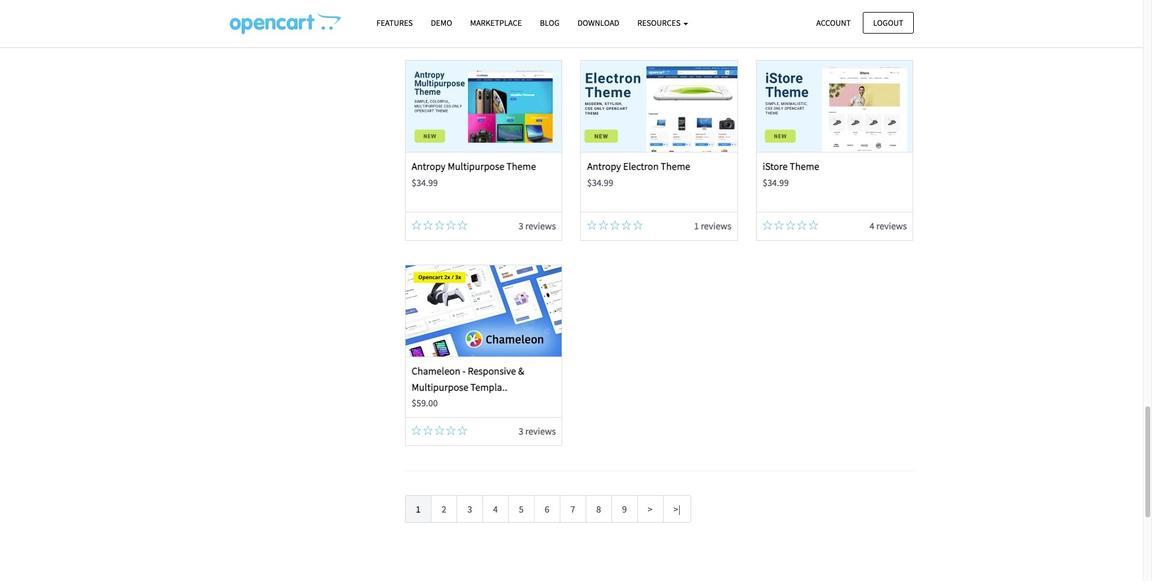 Task type: describe. For each thing, give the bounding box(es) containing it.
account link
[[807, 12, 862, 34]]

istore theme link
[[763, 160, 820, 173]]

36
[[865, 15, 875, 27]]

multipurpose inside chameleon - responsive & multipurpose templa.. $59.00
[[412, 381, 469, 394]]

chameleon - responsive & multipurpose templa.. image
[[406, 265, 562, 357]]

demo link
[[422, 13, 461, 34]]

blog link
[[531, 13, 569, 34]]

antropy multipurpose theme $34.99
[[412, 160, 536, 188]]

>| link
[[663, 495, 692, 523]]

reviews for antropy electron theme
[[701, 220, 732, 232]]

reviews for istore theme
[[877, 220, 908, 232]]

$34.99 for antropy electron theme
[[588, 176, 614, 188]]

marketplace link
[[461, 13, 531, 34]]

blog
[[540, 17, 560, 28]]

> link
[[637, 495, 664, 523]]

logout link
[[864, 12, 914, 34]]

opencart extensions image
[[230, 13, 341, 34]]

features
[[377, 17, 413, 28]]

reviews for antropy multipurpose theme
[[526, 220, 556, 232]]

theme for antropy multipurpose theme
[[507, 160, 536, 173]]

3 inside 3 link
[[468, 503, 472, 515]]

3 star light image from the left
[[435, 16, 445, 26]]

chameleon - responsive & multipurpose templa.. $59.00
[[412, 364, 525, 409]]

1 reviews
[[695, 220, 732, 232]]

responsive
[[468, 364, 516, 378]]

&
[[518, 364, 525, 378]]

1 star light image from the left
[[412, 16, 422, 26]]

4 link
[[483, 495, 509, 523]]

theme inside istore theme $34.99
[[790, 160, 820, 173]]

6 link
[[534, 495, 561, 523]]

multipurpose inside antropy multipurpose theme $34.99
[[448, 160, 505, 173]]

$34.99 inside istore theme $34.99
[[763, 176, 789, 188]]

istore theme image
[[757, 61, 913, 152]]

1 for 1
[[416, 503, 421, 515]]

7 link
[[560, 495, 586, 523]]

reviews for chameleon - responsive & multipurpose templa..
[[526, 425, 556, 437]]

antropy multipurpose theme link
[[412, 160, 536, 173]]

3 for antropy multipurpose theme
[[519, 220, 524, 232]]

7
[[571, 503, 576, 515]]

2
[[442, 503, 447, 515]]

download link
[[569, 13, 629, 34]]

4 for 4
[[493, 503, 498, 515]]

antropy electron theme link
[[588, 160, 691, 173]]

6
[[545, 503, 550, 515]]

>
[[648, 503, 653, 515]]

3 link
[[457, 495, 483, 523]]



Task type: vqa. For each thing, say whether or not it's contained in the screenshot.
forestgreen image
no



Task type: locate. For each thing, give the bounding box(es) containing it.
8
[[597, 503, 601, 515]]

24 reviews
[[514, 15, 556, 27]]

0 horizontal spatial $34.99
[[412, 176, 438, 188]]

2 theme from the left
[[661, 160, 691, 173]]

$34.99 down antropy multipurpose theme link
[[412, 176, 438, 188]]

-
[[463, 364, 466, 378]]

$34.99 down istore
[[763, 176, 789, 188]]

0 vertical spatial 3
[[519, 220, 524, 232]]

star light image left 36 at the top right of page
[[809, 16, 819, 26]]

1 vertical spatial multipurpose
[[412, 381, 469, 394]]

3
[[519, 220, 524, 232], [519, 425, 524, 437], [468, 503, 472, 515]]

1
[[695, 220, 699, 232], [416, 503, 421, 515]]

theme inside antropy electron theme $34.99
[[661, 160, 691, 173]]

2 horizontal spatial star light image
[[435, 16, 445, 26]]

2 3 reviews from the top
[[519, 425, 556, 437]]

4 reviews
[[870, 220, 908, 232]]

>|
[[674, 503, 681, 515]]

1 $34.99 from the left
[[412, 176, 438, 188]]

3 theme from the left
[[790, 160, 820, 173]]

3 for chameleon - responsive & multipurpose templa..
[[519, 425, 524, 437]]

4 for 4 reviews
[[870, 220, 875, 232]]

1 star light image from the left
[[446, 16, 456, 26]]

0 horizontal spatial antropy
[[412, 160, 446, 173]]

2 horizontal spatial theme
[[790, 160, 820, 173]]

36 reviews
[[865, 15, 908, 27]]

$34.99
[[412, 176, 438, 188], [588, 176, 614, 188], [763, 176, 789, 188]]

0 horizontal spatial 4
[[493, 503, 498, 515]]

account
[[817, 17, 851, 28]]

chameleon
[[412, 364, 461, 378]]

2 antropy from the left
[[588, 160, 621, 173]]

resources link
[[629, 13, 698, 34]]

logout
[[874, 17, 904, 28]]

electron
[[624, 160, 659, 173]]

istore
[[763, 160, 788, 173]]

$34.99 inside antropy multipurpose theme $34.99
[[412, 176, 438, 188]]

theme inside antropy multipurpose theme $34.99
[[507, 160, 536, 173]]

9
[[622, 503, 627, 515]]

$59.00
[[412, 397, 438, 409]]

2 star light image from the left
[[809, 16, 819, 26]]

theme
[[507, 160, 536, 173], [661, 160, 691, 173], [790, 160, 820, 173]]

antropy inside antropy multipurpose theme $34.99
[[412, 160, 446, 173]]

3 reviews for antropy multipurpose theme
[[519, 220, 556, 232]]

1 theme from the left
[[507, 160, 536, 173]]

1 vertical spatial 1
[[416, 503, 421, 515]]

0 horizontal spatial star light image
[[446, 16, 456, 26]]

antropy electron theme $34.99
[[588, 160, 691, 188]]

24
[[514, 15, 524, 27]]

resources
[[638, 17, 683, 28]]

$34.99 for antropy multipurpose theme
[[412, 176, 438, 188]]

0 vertical spatial 1
[[695, 220, 699, 232]]

2 link
[[431, 495, 457, 523]]

3 $34.99 from the left
[[763, 176, 789, 188]]

antropy for antropy electron theme
[[588, 160, 621, 173]]

theme for antropy electron theme
[[661, 160, 691, 173]]

antropy
[[412, 160, 446, 173], [588, 160, 621, 173]]

star light image left marketplace
[[446, 16, 456, 26]]

$34.99 down antropy electron theme "link"
[[588, 176, 614, 188]]

1 vertical spatial 3
[[519, 425, 524, 437]]

1 horizontal spatial $34.99
[[588, 176, 614, 188]]

$34.99 inside antropy electron theme $34.99
[[588, 176, 614, 188]]

0 horizontal spatial star light image
[[412, 16, 422, 26]]

8 link
[[586, 495, 612, 523]]

star light image
[[446, 16, 456, 26], [809, 16, 819, 26]]

istore theme $34.99
[[763, 160, 820, 188]]

0 vertical spatial multipurpose
[[448, 160, 505, 173]]

2 $34.99 from the left
[[588, 176, 614, 188]]

5 link
[[508, 495, 535, 523]]

0 horizontal spatial theme
[[507, 160, 536, 173]]

chameleon - responsive & multipurpose templa.. link
[[412, 364, 525, 394]]

templa..
[[471, 381, 508, 394]]

3 reviews
[[519, 220, 556, 232], [519, 425, 556, 437]]

1 horizontal spatial antropy
[[588, 160, 621, 173]]

multipurpose
[[448, 160, 505, 173], [412, 381, 469, 394]]

5
[[519, 503, 524, 515]]

star light o image
[[611, 16, 620, 26], [423, 221, 433, 230], [446, 221, 456, 230], [458, 221, 468, 230], [599, 221, 609, 230], [611, 221, 620, 230], [809, 221, 819, 230], [412, 426, 422, 435], [435, 426, 445, 435], [446, 426, 456, 435]]

1 horizontal spatial star light image
[[423, 16, 433, 26]]

star light o image
[[588, 16, 597, 26], [599, 16, 609, 26], [634, 16, 643, 26], [412, 221, 422, 230], [435, 221, 445, 230], [588, 221, 597, 230], [622, 221, 632, 230], [634, 221, 643, 230], [763, 221, 773, 230], [775, 221, 784, 230], [786, 221, 796, 230], [798, 221, 807, 230], [423, 426, 433, 435], [458, 426, 468, 435]]

star light image
[[412, 16, 422, 26], [423, 16, 433, 26], [435, 16, 445, 26]]

1 horizontal spatial 1
[[695, 220, 699, 232]]

1 3 reviews from the top
[[519, 220, 556, 232]]

0 horizontal spatial 1
[[416, 503, 421, 515]]

1 horizontal spatial 4
[[870, 220, 875, 232]]

1 horizontal spatial star light image
[[809, 16, 819, 26]]

antropy electron theme image
[[582, 61, 738, 152]]

1 horizontal spatial theme
[[661, 160, 691, 173]]

1 vertical spatial 4
[[493, 503, 498, 515]]

antropy inside antropy electron theme $34.99
[[588, 160, 621, 173]]

1 for 1 reviews
[[695, 220, 699, 232]]

antropy for antropy multipurpose theme
[[412, 160, 446, 173]]

4
[[870, 220, 875, 232], [493, 503, 498, 515]]

1 antropy from the left
[[412, 160, 446, 173]]

marketplace
[[470, 17, 522, 28]]

antropy multipurpose theme image
[[406, 61, 562, 152]]

download
[[578, 17, 620, 28]]

demo
[[431, 17, 452, 28]]

0 vertical spatial 3 reviews
[[519, 220, 556, 232]]

2 horizontal spatial $34.99
[[763, 176, 789, 188]]

1 vertical spatial 3 reviews
[[519, 425, 556, 437]]

reviews
[[526, 15, 556, 27], [877, 15, 908, 27], [526, 220, 556, 232], [701, 220, 732, 232], [877, 220, 908, 232], [526, 425, 556, 437]]

9 link
[[612, 495, 638, 523]]

2 vertical spatial 3
[[468, 503, 472, 515]]

2 star light image from the left
[[423, 16, 433, 26]]

3 reviews for chameleon - responsive & multipurpose templa..
[[519, 425, 556, 437]]

features link
[[368, 13, 422, 34]]

0 vertical spatial 4
[[870, 220, 875, 232]]



